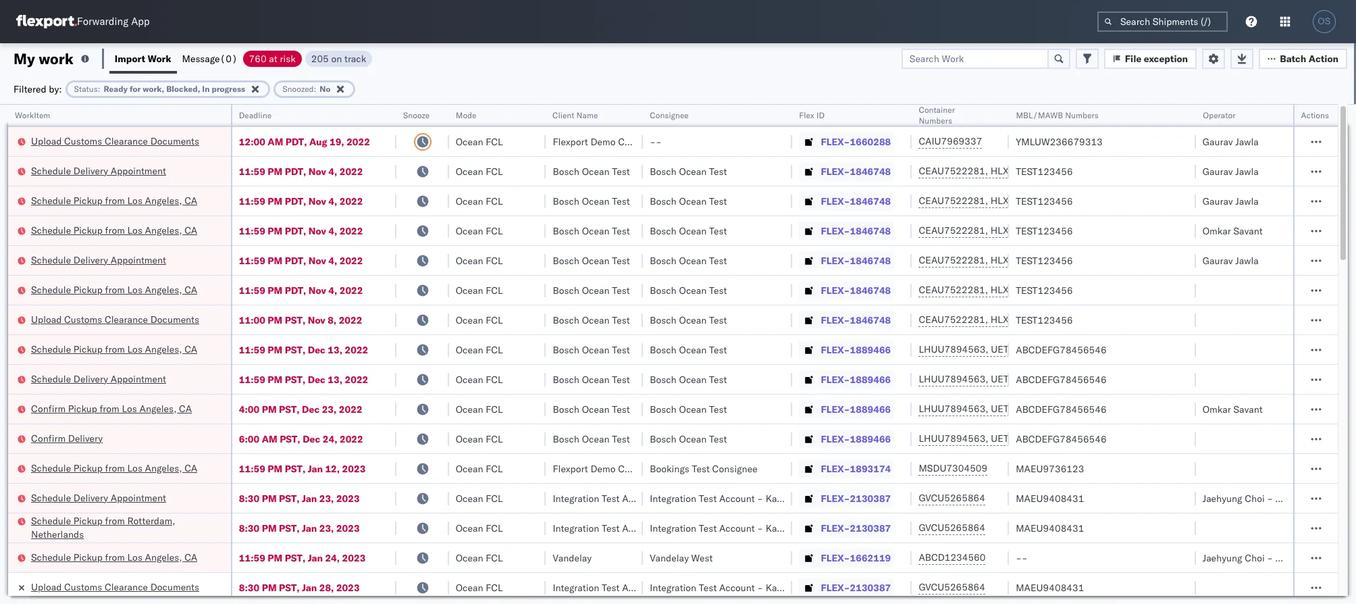 Task type: locate. For each thing, give the bounding box(es) containing it.
mbl/mawb numbers
[[1016, 110, 1099, 120]]

10 schedule from the top
[[31, 515, 71, 527]]

2 lagerfeld from the top
[[786, 522, 826, 534]]

numbers up ymluw236679313
[[1066, 110, 1099, 120]]

flex-1846748 for fifth schedule pickup from los angeles, ca link from the bottom of the page
[[821, 225, 891, 237]]

: for snoozed
[[314, 83, 316, 94]]

2 flex-1889466 from the top
[[821, 373, 891, 385]]

24, for 2023
[[325, 552, 340, 564]]

1 test123456 from the top
[[1016, 165, 1073, 177]]

0 vertical spatial documents
[[150, 135, 199, 147]]

flexport for bookings test consignee
[[553, 463, 588, 475]]

lagerfeld down flex-1662119
[[786, 581, 826, 594]]

jan up 28,
[[308, 552, 323, 564]]

1 vertical spatial customs
[[64, 313, 102, 325]]

1 vertical spatial upload customs clearance documents
[[31, 313, 199, 325]]

0 horizontal spatial vandelay
[[553, 552, 592, 564]]

1 vertical spatial gvcu5265864
[[919, 522, 986, 534]]

dec up 4:00 pm pst, dec 23, 2022
[[308, 373, 326, 385]]

2 vertical spatial gvcu5265864
[[919, 581, 986, 593]]

2130387 down 1662119
[[850, 581, 891, 594]]

2 vertical spatial account
[[720, 581, 755, 594]]

3 hlxu6269489, from the top
[[991, 224, 1060, 236]]

appointment
[[111, 165, 166, 177], [111, 254, 166, 266], [111, 373, 166, 385], [111, 492, 166, 504]]

risk
[[280, 52, 296, 65]]

1 schedule pickup from los angeles, ca button from the top
[[31, 194, 197, 208]]

3 11:59 pm pdt, nov 4, 2022 from the top
[[239, 225, 363, 237]]

1 vandelay from the left
[[553, 552, 592, 564]]

8 11:59 from the top
[[239, 463, 265, 475]]

19,
[[330, 135, 344, 148]]

flex-2130387 down flex-1893174
[[821, 492, 891, 504]]

0 vertical spatial am
[[268, 135, 283, 148]]

2 karl from the top
[[766, 522, 783, 534]]

8:30 pm pst, jan 23, 2023 down 11:59 pm pst, jan 12, 2023 in the bottom of the page
[[239, 492, 360, 504]]

2130387 down 1893174
[[850, 492, 891, 504]]

ceau7522281, hlxu6269489, hlxu8034992
[[919, 165, 1129, 177], [919, 195, 1129, 207], [919, 224, 1129, 236], [919, 254, 1129, 266], [919, 284, 1129, 296], [919, 314, 1129, 326]]

lagerfeld up flex-1662119
[[786, 522, 826, 534]]

0 vertical spatial 8:30 pm pst, jan 23, 2023
[[239, 492, 360, 504]]

consignee
[[650, 110, 689, 120], [618, 135, 664, 148], [618, 463, 664, 475], [713, 463, 758, 475]]

8:30 pm pst, jan 23, 2023 up the 11:59 pm pst, jan 24, 2023
[[239, 522, 360, 534]]

integration up vandelay west
[[650, 522, 697, 534]]

pickup
[[74, 194, 103, 206], [74, 224, 103, 236], [74, 283, 103, 296], [74, 343, 103, 355], [68, 402, 97, 415], [74, 462, 103, 474], [74, 515, 103, 527], [74, 551, 103, 563]]

1 vertical spatial savant
[[1234, 403, 1263, 415]]

1846748 for fifth schedule pickup from los angeles, ca link from the bottom of the page
[[850, 225, 891, 237]]

23, up 6:00 am pst, dec 24, 2022
[[322, 403, 337, 415]]

2 uetu5238478 from the top
[[991, 373, 1057, 385]]

0 vertical spatial confirm
[[31, 402, 66, 415]]

schedule pickup from los angeles, ca
[[31, 194, 197, 206], [31, 224, 197, 236], [31, 283, 197, 296], [31, 343, 197, 355], [31, 462, 197, 474], [31, 551, 197, 563]]

snooze
[[404, 110, 430, 120]]

11:59 pm pst, dec 13, 2022
[[239, 344, 368, 356], [239, 373, 368, 385]]

3 upload from the top
[[31, 581, 62, 593]]

lagerfeld for schedule pickup from rotterdam, netherlands
[[786, 522, 826, 534]]

schedule pickup from los angeles, ca button
[[31, 194, 197, 208], [31, 223, 197, 238], [31, 283, 197, 298], [31, 342, 197, 357], [31, 461, 197, 476], [31, 550, 197, 565]]

resize handle column header
[[215, 105, 231, 604], [381, 105, 397, 604], [433, 105, 449, 604], [530, 105, 546, 604], [627, 105, 643, 604], [777, 105, 793, 604], [896, 105, 912, 604], [993, 105, 1010, 604], [1180, 105, 1196, 604], [1277, 105, 1294, 604], [1322, 105, 1339, 604]]

0 vertical spatial integration
[[650, 492, 697, 504]]

maeu9408431 for schedule pickup from rotterdam, netherlands
[[1016, 522, 1085, 534]]

1 horizontal spatial :
[[314, 83, 316, 94]]

205 on track
[[311, 52, 366, 65]]

gvcu5265864 for schedule pickup from rotterdam, netherlands
[[919, 522, 986, 534]]

delivery inside button
[[68, 432, 103, 444]]

3 customs from the top
[[64, 581, 102, 593]]

2 upload customs clearance documents link from the top
[[31, 313, 199, 326]]

my work
[[14, 49, 74, 68]]

4,
[[329, 165, 337, 177], [329, 195, 337, 207], [329, 225, 337, 237], [329, 254, 337, 267], [329, 284, 337, 296]]

2023 down 12,
[[336, 492, 360, 504]]

0 vertical spatial upload customs clearance documents button
[[31, 134, 199, 149]]

upload customs clearance documents link
[[31, 134, 199, 148], [31, 313, 199, 326], [31, 580, 199, 594]]

confirm pickup from los angeles, ca link
[[31, 402, 192, 415]]

1 abcdefg78456546 from the top
[[1016, 344, 1107, 356]]

2 vertical spatial customs
[[64, 581, 102, 593]]

delivery for 8:30 pm pst, jan 23, 2023
[[74, 492, 108, 504]]

uetu5238478
[[991, 343, 1057, 355], [991, 373, 1057, 385], [991, 403, 1057, 415], [991, 432, 1057, 445]]

forwarding app link
[[16, 15, 150, 28]]

12 fcl from the top
[[486, 463, 503, 475]]

1 vertical spatial flex-2130387
[[821, 522, 891, 534]]

choi
[[1245, 492, 1265, 504]]

3 account from the top
[[720, 581, 755, 594]]

mbl/mawb
[[1016, 110, 1063, 120]]

7 ocean fcl from the top
[[456, 314, 503, 326]]

numbers inside container numbers
[[919, 116, 953, 126]]

2 11:59 pm pdt, nov 4, 2022 from the top
[[239, 195, 363, 207]]

14 flex- from the top
[[821, 522, 850, 534]]

1 documents from the top
[[150, 135, 199, 147]]

1 vertical spatial 2130387
[[850, 522, 891, 534]]

confirm delivery button
[[31, 431, 103, 446]]

schedule delivery appointment button for 11:59 pm pdt, nov 4, 2022
[[31, 253, 166, 268]]

2 vertical spatial upload customs clearance documents
[[31, 581, 199, 593]]

: left no
[[314, 83, 316, 94]]

schedule delivery appointment
[[31, 165, 166, 177], [31, 254, 166, 266], [31, 373, 166, 385], [31, 492, 166, 504]]

0 vertical spatial 8:30
[[239, 492, 260, 504]]

1 vertical spatial am
[[262, 433, 278, 445]]

5 ceau7522281, from the top
[[919, 284, 989, 296]]

flex-1662119 button
[[800, 548, 894, 567], [800, 548, 894, 567]]

pst, up 4:00 pm pst, dec 23, 2022
[[285, 373, 306, 385]]

schedule pickup from los angeles, ca for 11:59 pm pst, dec 13, 2022
[[31, 343, 197, 355]]

import work
[[115, 52, 171, 65]]

gaurav jawla
[[1203, 135, 1259, 148], [1203, 165, 1259, 177], [1203, 195, 1259, 207], [1203, 254, 1259, 267]]

jan left 12,
[[308, 463, 323, 475]]

0 vertical spatial 2130387
[[850, 492, 891, 504]]

integration down vandelay west
[[650, 581, 697, 594]]

9 fcl from the top
[[486, 373, 503, 385]]

1 vertical spatial upload customs clearance documents link
[[31, 313, 199, 326]]

0 vertical spatial 24,
[[323, 433, 338, 445]]

2130387 for schedule delivery appointment
[[850, 492, 891, 504]]

gvcu5265864 for schedule delivery appointment
[[919, 492, 986, 504]]

flex-1889466 button
[[800, 340, 894, 359], [800, 340, 894, 359], [800, 370, 894, 389], [800, 370, 894, 389], [800, 400, 894, 419], [800, 400, 894, 419], [800, 429, 894, 448], [800, 429, 894, 448]]

1 vertical spatial 8:30 pm pst, jan 23, 2023
[[239, 522, 360, 534]]

schedule pickup from los angeles, ca link for 11:59 pm pst, jan 24, 2023
[[31, 550, 197, 564]]

23, up the 11:59 pm pst, jan 24, 2023
[[319, 522, 334, 534]]

flex-2130387 down flex-1662119
[[821, 581, 891, 594]]

1 vertical spatial documents
[[150, 313, 199, 325]]

from inside schedule pickup from rotterdam, netherlands
[[105, 515, 125, 527]]

3 schedule from the top
[[31, 224, 71, 236]]

angeles, inside confirm pickup from los angeles, ca link
[[140, 402, 177, 415]]

pst, up the 11:59 pm pst, jan 24, 2023
[[279, 522, 300, 534]]

2 vertical spatial maeu9408431
[[1016, 581, 1085, 594]]

flex-
[[821, 135, 850, 148], [821, 165, 850, 177], [821, 195, 850, 207], [821, 225, 850, 237], [821, 254, 850, 267], [821, 284, 850, 296], [821, 314, 850, 326], [821, 344, 850, 356], [821, 373, 850, 385], [821, 403, 850, 415], [821, 433, 850, 445], [821, 463, 850, 475], [821, 492, 850, 504], [821, 522, 850, 534], [821, 552, 850, 564], [821, 581, 850, 594]]

4 fcl from the top
[[486, 225, 503, 237]]

1 vertical spatial upload
[[31, 313, 62, 325]]

integration for schedule pickup from rotterdam, netherlands
[[650, 522, 697, 534]]

integration test account - karl lagerfeld down the west
[[650, 581, 826, 594]]

11:59 pm pst, dec 13, 2022 up 4:00 pm pst, dec 23, 2022
[[239, 373, 368, 385]]

0 vertical spatial omkar savant
[[1203, 225, 1263, 237]]

2 customs from the top
[[64, 313, 102, 325]]

8,
[[328, 314, 337, 326]]

1889466
[[850, 344, 891, 356], [850, 373, 891, 385], [850, 403, 891, 415], [850, 433, 891, 445]]

11 schedule from the top
[[31, 551, 71, 563]]

11 flex- from the top
[[821, 433, 850, 445]]

delivery
[[74, 165, 108, 177], [74, 254, 108, 266], [74, 373, 108, 385], [68, 432, 103, 444], [74, 492, 108, 504]]

omkar for abcdefg78456546
[[1203, 403, 1232, 415]]

1 horizontal spatial vandelay
[[650, 552, 689, 564]]

resize handle column header for flex id button
[[896, 105, 912, 604]]

demo left bookings
[[591, 463, 616, 475]]

flex-1846748 for fourth schedule pickup from los angeles, ca link from the bottom of the page
[[821, 284, 891, 296]]

0 vertical spatial gvcu5265864
[[919, 492, 986, 504]]

integration test account - karl lagerfeld down bookings test consignee
[[650, 492, 826, 504]]

flex-1662119
[[821, 552, 891, 564]]

am for pdt,
[[268, 135, 283, 148]]

am
[[268, 135, 283, 148], [262, 433, 278, 445]]

0 vertical spatial 11:59 pm pst, dec 13, 2022
[[239, 344, 368, 356]]

jan left 28,
[[302, 581, 317, 594]]

1 11:59 pm pst, dec 13, 2022 from the top
[[239, 344, 368, 356]]

gvcu5265864
[[919, 492, 986, 504], [919, 522, 986, 534], [919, 581, 986, 593]]

schedule pickup from los angeles, ca button for 11:59 pm pst, jan 12, 2023
[[31, 461, 197, 476]]

2 vertical spatial upload customs clearance documents link
[[31, 580, 199, 594]]

3 flex-2130387 from the top
[[821, 581, 891, 594]]

11:59 pm pst, dec 13, 2022 down "11:00 pm pst, nov 8, 2022"
[[239, 344, 368, 356]]

flex-2130387 up flex-1662119
[[821, 522, 891, 534]]

1 vertical spatial account
[[720, 522, 755, 534]]

integration
[[650, 492, 697, 504], [650, 522, 697, 534], [650, 581, 697, 594]]

ca for second schedule pickup from los angeles, ca button
[[185, 224, 197, 236]]

2 vertical spatial documents
[[150, 581, 199, 593]]

1 flex-1889466 from the top
[[821, 344, 891, 356]]

2 8:30 from the top
[[239, 522, 260, 534]]

schedule pickup from los angeles, ca for 11:59 pm pst, jan 12, 2023
[[31, 462, 197, 474]]

dec down "11:00 pm pst, nov 8, 2022"
[[308, 344, 326, 356]]

3 ceau7522281, from the top
[[919, 224, 989, 236]]

numbers
[[1066, 110, 1099, 120], [919, 116, 953, 126]]

exception
[[1144, 52, 1189, 65]]

1 vertical spatial integration test account - karl lagerfeld
[[650, 522, 826, 534]]

schedule pickup from los angeles, ca link for 11:59 pm pst, jan 12, 2023
[[31, 461, 197, 475]]

6 schedule pickup from los angeles, ca link from the top
[[31, 550, 197, 564]]

omkar savant for abcdefg78456546
[[1203, 403, 1263, 415]]

2022
[[347, 135, 370, 148], [340, 165, 363, 177], [340, 195, 363, 207], [340, 225, 363, 237], [340, 254, 363, 267], [340, 284, 363, 296], [339, 314, 362, 326], [345, 344, 368, 356], [345, 373, 368, 385], [339, 403, 363, 415], [340, 433, 363, 445]]

pst, down 11:59 pm pst, jan 12, 2023 in the bottom of the page
[[279, 492, 300, 504]]

2 vertical spatial flex-2130387
[[821, 581, 891, 594]]

at
[[269, 52, 278, 65]]

appointment for 8:30 pm pst, jan 23, 2023
[[111, 492, 166, 504]]

1 flex- from the top
[[821, 135, 850, 148]]

integration test account - karl lagerfeld for schedule delivery appointment
[[650, 492, 826, 504]]

3 lhuu7894563, uetu5238478 from the top
[[919, 403, 1057, 415]]

ready
[[104, 83, 128, 94]]

1 schedule delivery appointment link from the top
[[31, 164, 166, 177]]

10 ocean fcl from the top
[[456, 403, 503, 415]]

2 schedule delivery appointment from the top
[[31, 254, 166, 266]]

upload customs clearance documents for 12:00
[[31, 135, 199, 147]]

0 vertical spatial --
[[650, 135, 662, 148]]

6 1846748 from the top
[[850, 314, 891, 326]]

1 vertical spatial lagerfeld
[[786, 522, 826, 534]]

2 vertical spatial karl
[[766, 581, 783, 594]]

23, down 12,
[[319, 492, 334, 504]]

4 hlxu8034992 from the top
[[1063, 254, 1129, 266]]

4 ceau7522281, hlxu6269489, hlxu8034992 from the top
[[919, 254, 1129, 266]]

23, for schedule pickup from rotterdam, netherlands
[[319, 522, 334, 534]]

0 vertical spatial customs
[[64, 135, 102, 147]]

ca inside button
[[179, 402, 192, 415]]

2 11:59 pm pst, dec 13, 2022 from the top
[[239, 373, 368, 385]]

2 vertical spatial clearance
[[105, 581, 148, 593]]

1 clearance from the top
[[105, 135, 148, 147]]

1 vertical spatial 23,
[[319, 492, 334, 504]]

24,
[[323, 433, 338, 445], [325, 552, 340, 564]]

jan down 11:59 pm pst, jan 12, 2023 in the bottom of the page
[[302, 492, 317, 504]]

numbers inside button
[[1066, 110, 1099, 120]]

13, for schedule pickup from los angeles, ca
[[328, 344, 343, 356]]

4 flex-1889466 from the top
[[821, 433, 891, 445]]

: left 'ready'
[[98, 83, 100, 94]]

pst, left 8,
[[285, 314, 306, 326]]

2 vertical spatial 8:30
[[239, 581, 260, 594]]

ca for confirm pickup from los angeles, ca button
[[179, 402, 192, 415]]

2 vertical spatial integration
[[650, 581, 697, 594]]

lagerfeld for schedule delivery appointment
[[786, 492, 826, 504]]

14 fcl from the top
[[486, 522, 503, 534]]

schedule delivery appointment for 11:59 pm pdt, nov 4, 2022
[[31, 254, 166, 266]]

pst, down "11:00 pm pst, nov 8, 2022"
[[285, 344, 306, 356]]

flex id
[[800, 110, 825, 120]]

client
[[553, 110, 575, 120]]

4 11:59 pm pdt, nov 4, 2022 from the top
[[239, 254, 363, 267]]

1846748 for fourth schedule pickup from los angeles, ca link from the bottom of the page
[[850, 284, 891, 296]]

8:30 down 6:00
[[239, 492, 260, 504]]

integration for schedule delivery appointment
[[650, 492, 697, 504]]

0 vertical spatial upload customs clearance documents
[[31, 135, 199, 147]]

schedule pickup from los angeles, ca button for 11:59 pm pst, dec 13, 2022
[[31, 342, 197, 357]]

jan for schedule pickup from los angeles, ca link corresponding to 11:59 pm pst, jan 24, 2023
[[308, 552, 323, 564]]

documents for 12:00 am pdt, aug 19, 2022
[[150, 135, 199, 147]]

omkar savant
[[1203, 225, 1263, 237], [1203, 403, 1263, 415]]

--
[[650, 135, 662, 148], [1016, 552, 1028, 564]]

flex-1893174
[[821, 463, 891, 475]]

1 horizontal spatial numbers
[[1066, 110, 1099, 120]]

ca for schedule pickup from los angeles, ca button for 11:59 pm pst, jan 24, 2023
[[185, 551, 197, 563]]

abcdefg78456546
[[1016, 344, 1107, 356], [1016, 373, 1107, 385], [1016, 403, 1107, 415], [1016, 433, 1107, 445]]

1 vertical spatial karl
[[766, 522, 783, 534]]

4 schedule from the top
[[31, 254, 71, 266]]

pst, up 6:00 am pst, dec 24, 2022
[[279, 403, 300, 415]]

1 vertical spatial 11:59 pm pst, dec 13, 2022
[[239, 373, 368, 385]]

3 jawla from the top
[[1236, 195, 1259, 207]]

1 vertical spatial demo
[[591, 463, 616, 475]]

7 flex- from the top
[[821, 314, 850, 326]]

2 integration from the top
[[650, 522, 697, 534]]

0 vertical spatial upload
[[31, 135, 62, 147]]

2 2130387 from the top
[[850, 522, 891, 534]]

flex-2130387
[[821, 492, 891, 504], [821, 522, 891, 534], [821, 581, 891, 594]]

2023 up 8:30 pm pst, jan 28, 2023
[[342, 552, 366, 564]]

message (0)
[[182, 52, 238, 65]]

0 vertical spatial clearance
[[105, 135, 148, 147]]

12 flex- from the top
[[821, 463, 850, 475]]

13, up 4:00 pm pst, dec 23, 2022
[[328, 373, 343, 385]]

pickup inside schedule pickup from rotterdam, netherlands
[[74, 515, 103, 527]]

3 karl from the top
[[766, 581, 783, 594]]

pickup for schedule pickup from los angeles, ca button related to 11:59 pm pst, jan 12, 2023
[[74, 462, 103, 474]]

0 vertical spatial 13,
[[328, 344, 343, 356]]

2 vertical spatial upload
[[31, 581, 62, 593]]

demo for -
[[591, 135, 616, 148]]

file exception button
[[1105, 48, 1197, 69], [1105, 48, 1197, 69]]

gvcu5265864 up abcd1234560 in the bottom right of the page
[[919, 522, 986, 534]]

hlxu6269489,
[[991, 165, 1060, 177], [991, 195, 1060, 207], [991, 224, 1060, 236], [991, 254, 1060, 266], [991, 284, 1060, 296], [991, 314, 1060, 326]]

1 vertical spatial flexport demo consignee
[[553, 463, 664, 475]]

1 vertical spatial confirm
[[31, 432, 66, 444]]

3 hlxu8034992 from the top
[[1063, 224, 1129, 236]]

numbers down container
[[919, 116, 953, 126]]

dec up 11:59 pm pst, jan 12, 2023 in the bottom of the page
[[303, 433, 321, 445]]

work,
[[143, 83, 164, 94]]

3 resize handle column header from the left
[[433, 105, 449, 604]]

0 vertical spatial demo
[[591, 135, 616, 148]]

appointment for 11:59 pm pst, dec 13, 2022
[[111, 373, 166, 385]]

schedule delivery appointment link
[[31, 164, 166, 177], [31, 253, 166, 267], [31, 372, 166, 385], [31, 491, 166, 504]]

1 vertical spatial flexport
[[553, 463, 588, 475]]

1 vertical spatial upload customs clearance documents button
[[31, 313, 199, 327]]

0 vertical spatial karl
[[766, 492, 783, 504]]

1 vertical spatial integration
[[650, 522, 697, 534]]

pickup for second schedule pickup from los angeles, ca button
[[74, 224, 103, 236]]

0 vertical spatial savant
[[1234, 225, 1263, 237]]

1 schedule pickup from los angeles, ca from the top
[[31, 194, 197, 206]]

16 flex- from the top
[[821, 581, 850, 594]]

upload customs clearance documents
[[31, 135, 199, 147], [31, 313, 199, 325], [31, 581, 199, 593]]

0 vertical spatial upload customs clearance documents link
[[31, 134, 199, 148]]

0 vertical spatial omkar
[[1203, 225, 1232, 237]]

gvcu5265864 down abcd1234560 in the bottom right of the page
[[919, 581, 986, 593]]

4 schedule delivery appointment from the top
[[31, 492, 166, 504]]

flex-1846748 button
[[800, 162, 894, 181], [800, 162, 894, 181], [800, 192, 894, 210], [800, 192, 894, 210], [800, 221, 894, 240], [800, 221, 894, 240], [800, 251, 894, 270], [800, 251, 894, 270], [800, 281, 894, 300], [800, 281, 894, 300], [800, 310, 894, 329], [800, 310, 894, 329]]

am for pst,
[[262, 433, 278, 445]]

2 vertical spatial 2130387
[[850, 581, 891, 594]]

9 schedule from the top
[[31, 492, 71, 504]]

0 vertical spatial flexport
[[553, 135, 588, 148]]

lagerfeld
[[786, 492, 826, 504], [786, 522, 826, 534], [786, 581, 826, 594]]

5 schedule from the top
[[31, 283, 71, 296]]

resize handle column header for container numbers button
[[993, 105, 1010, 604]]

:
[[98, 83, 100, 94], [314, 83, 316, 94]]

ocean fcl
[[456, 135, 503, 148], [456, 165, 503, 177], [456, 195, 503, 207], [456, 225, 503, 237], [456, 254, 503, 267], [456, 284, 503, 296], [456, 314, 503, 326], [456, 344, 503, 356], [456, 373, 503, 385], [456, 403, 503, 415], [456, 433, 503, 445], [456, 463, 503, 475], [456, 492, 503, 504], [456, 522, 503, 534], [456, 552, 503, 564], [456, 581, 503, 594]]

1 omkar from the top
[[1203, 225, 1232, 237]]

1660288
[[850, 135, 891, 148]]

Search Work text field
[[902, 48, 1049, 69]]

demo for bookings
[[591, 463, 616, 475]]

integration test account - karl lagerfeld up the west
[[650, 522, 826, 534]]

bookings
[[650, 463, 690, 475]]

import work button
[[109, 43, 177, 74]]

numbers for mbl/mawb numbers
[[1066, 110, 1099, 120]]

10 fcl from the top
[[486, 403, 503, 415]]

integration down bookings
[[650, 492, 697, 504]]

1 horizontal spatial --
[[1016, 552, 1028, 564]]

schedule delivery appointment for 8:30 pm pst, jan 23, 2023
[[31, 492, 166, 504]]

1 vertical spatial 13,
[[328, 373, 343, 385]]

2 vertical spatial integration test account - karl lagerfeld
[[650, 581, 826, 594]]

savant for abcdefg78456546
[[1234, 403, 1263, 415]]

6:00 am pst, dec 24, 2022
[[239, 433, 363, 445]]

from
[[105, 194, 125, 206], [105, 224, 125, 236], [105, 283, 125, 296], [105, 343, 125, 355], [100, 402, 119, 415], [105, 462, 125, 474], [105, 515, 125, 527], [105, 551, 125, 563]]

jan up the 11:59 pm pst, jan 24, 2023
[[302, 522, 317, 534]]

1 vertical spatial clearance
[[105, 313, 148, 325]]

am right 12:00
[[268, 135, 283, 148]]

pst, up 8:30 pm pst, jan 28, 2023
[[285, 552, 306, 564]]

ca for 11:59 pm pdt, nov 4, 2022's schedule pickup from los angeles, ca button
[[185, 194, 197, 206]]

mbl/mawb numbers button
[[1010, 107, 1183, 121]]

hlxu8034992
[[1063, 165, 1129, 177], [1063, 195, 1129, 207], [1063, 224, 1129, 236], [1063, 254, 1129, 266], [1063, 284, 1129, 296], [1063, 314, 1129, 326]]

2 ceau7522281, from the top
[[919, 195, 989, 207]]

0 horizontal spatial :
[[98, 83, 100, 94]]

3 test123456 from the top
[[1016, 225, 1073, 237]]

test
[[612, 165, 630, 177], [710, 165, 727, 177], [612, 195, 630, 207], [710, 195, 727, 207], [612, 225, 630, 237], [710, 225, 727, 237], [612, 254, 630, 267], [710, 254, 727, 267], [612, 284, 630, 296], [710, 284, 727, 296], [612, 314, 630, 326], [710, 314, 727, 326], [612, 344, 630, 356], [710, 344, 727, 356], [612, 373, 630, 385], [710, 373, 727, 385], [612, 403, 630, 415], [710, 403, 727, 415], [612, 433, 630, 445], [710, 433, 727, 445], [692, 463, 710, 475], [699, 492, 717, 504], [1276, 492, 1294, 504], [699, 522, 717, 534], [699, 581, 717, 594]]

0 vertical spatial flexport demo consignee
[[553, 135, 664, 148]]

1 1846748 from the top
[[850, 165, 891, 177]]

13, down 8,
[[328, 344, 343, 356]]

0 horizontal spatial numbers
[[919, 116, 953, 126]]

status : ready for work, blocked, in progress
[[74, 83, 245, 94]]

schedule pickup from los angeles, ca link
[[31, 194, 197, 207], [31, 223, 197, 237], [31, 283, 197, 296], [31, 342, 197, 356], [31, 461, 197, 475], [31, 550, 197, 564]]

-
[[650, 135, 656, 148], [656, 135, 662, 148], [758, 492, 764, 504], [1268, 492, 1274, 504], [758, 522, 764, 534], [1016, 552, 1022, 564], [1022, 552, 1028, 564], [758, 581, 764, 594]]

8:30 up the 11:59 pm pst, jan 24, 2023
[[239, 522, 260, 534]]

10 resize handle column header from the left
[[1277, 105, 1294, 604]]

am right 6:00
[[262, 433, 278, 445]]

1 vertical spatial 8:30
[[239, 522, 260, 534]]

10 flex- from the top
[[821, 403, 850, 415]]

operator
[[1203, 110, 1236, 120]]

0 vertical spatial flex-2130387
[[821, 492, 891, 504]]

integration test account - karl lagerfeld for schedule pickup from rotterdam, netherlands
[[650, 522, 826, 534]]

0 vertical spatial integration test account - karl lagerfeld
[[650, 492, 826, 504]]

1 vertical spatial 24,
[[325, 552, 340, 564]]

upload customs clearance documents button for 11:00 pm pst, nov 8, 2022
[[31, 313, 199, 327]]

24, up 12,
[[323, 433, 338, 445]]

3 appointment from the top
[[111, 373, 166, 385]]

8:30 down the 11:59 pm pst, jan 24, 2023
[[239, 581, 260, 594]]

12,
[[325, 463, 340, 475]]

13 fcl from the top
[[486, 492, 503, 504]]

flexport
[[553, 135, 588, 148], [553, 463, 588, 475]]

flex-2130387 button
[[800, 489, 894, 508], [800, 489, 894, 508], [800, 519, 894, 538], [800, 519, 894, 538], [800, 578, 894, 597], [800, 578, 894, 597]]

upload customs clearance documents link for 12:00 am pdt, aug 19, 2022
[[31, 134, 199, 148]]

8:30 pm pst, jan 28, 2023
[[239, 581, 360, 594]]

4 11:59 from the top
[[239, 254, 265, 267]]

1 omkar savant from the top
[[1203, 225, 1263, 237]]

2 jawla from the top
[[1236, 165, 1259, 177]]

5 ceau7522281, hlxu6269489, hlxu8034992 from the top
[[919, 284, 1129, 296]]

demo down "name"
[[591, 135, 616, 148]]

1 vertical spatial omkar savant
[[1203, 403, 1263, 415]]

0 vertical spatial 23,
[[322, 403, 337, 415]]

pst, down the 11:59 pm pst, jan 24, 2023
[[279, 581, 300, 594]]

my
[[14, 49, 35, 68]]

0 vertical spatial maeu9408431
[[1016, 492, 1085, 504]]

resize handle column header for "client name" button
[[627, 105, 643, 604]]

flexport for --
[[553, 135, 588, 148]]

2 vertical spatial 23,
[[319, 522, 334, 534]]

2130387 up 1662119
[[850, 522, 891, 534]]

2 ceau7522281, hlxu6269489, hlxu8034992 from the top
[[919, 195, 1129, 207]]

1 hlxu6269489, from the top
[[991, 165, 1060, 177]]

lagerfeld down flex-1893174
[[786, 492, 826, 504]]

container numbers button
[[912, 102, 996, 126]]

2 vertical spatial lagerfeld
[[786, 581, 826, 594]]

5 1846748 from the top
[[850, 284, 891, 296]]

1 confirm from the top
[[31, 402, 66, 415]]

0 vertical spatial lagerfeld
[[786, 492, 826, 504]]

gvcu5265864 down msdu7304509
[[919, 492, 986, 504]]

6 ceau7522281, hlxu6269489, hlxu8034992 from the top
[[919, 314, 1129, 326]]

3 integration test account - karl lagerfeld from the top
[[650, 581, 826, 594]]

upload for 11:00 pm pst, nov 8, 2022
[[31, 313, 62, 325]]

24, up 28,
[[325, 552, 340, 564]]

8:30 for schedule delivery appointment
[[239, 492, 260, 504]]

4 schedule delivery appointment button from the top
[[31, 491, 166, 506]]

1 vertical spatial --
[[1016, 552, 1028, 564]]

confirm for confirm delivery
[[31, 432, 66, 444]]

angeles, for schedule pickup from los angeles, ca link for 11:59 pm pst, jan 12, 2023
[[145, 462, 182, 474]]

1 vertical spatial omkar
[[1203, 403, 1232, 415]]

1 vertical spatial maeu9408431
[[1016, 522, 1085, 534]]

0 vertical spatial account
[[720, 492, 755, 504]]

forwarding app
[[77, 15, 150, 28]]



Task type: describe. For each thing, give the bounding box(es) containing it.
205
[[311, 52, 329, 65]]

status
[[74, 83, 98, 94]]

os button
[[1309, 6, 1341, 37]]

upload customs clearance documents link for 11:00 pm pst, nov 8, 2022
[[31, 313, 199, 326]]

5 11:59 from the top
[[239, 284, 265, 296]]

on
[[331, 52, 342, 65]]

2130387 for schedule pickup from rotterdam, netherlands
[[850, 522, 891, 534]]

msdu7304509
[[919, 462, 988, 474]]

13 flex- from the top
[[821, 492, 850, 504]]

4 uetu5238478 from the top
[[991, 432, 1057, 445]]

account for schedule pickup from rotterdam, netherlands
[[720, 522, 755, 534]]

schedule inside schedule pickup from rotterdam, netherlands
[[31, 515, 71, 527]]

savant for test123456
[[1234, 225, 1263, 237]]

jan for schedule pickup from los angeles, ca link for 11:59 pm pst, jan 12, 2023
[[308, 463, 323, 475]]

import
[[115, 52, 145, 65]]

1 schedule delivery appointment button from the top
[[31, 164, 166, 179]]

omkar savant for test123456
[[1203, 225, 1263, 237]]

1846748 for fourth schedule delivery appointment link from the bottom of the page
[[850, 165, 891, 177]]

2023 up the 11:59 pm pst, jan 24, 2023
[[336, 522, 360, 534]]

ca for 3rd schedule pickup from los angeles, ca button from the top
[[185, 283, 197, 296]]

snoozed : no
[[283, 83, 331, 94]]

track
[[345, 52, 366, 65]]

los inside button
[[122, 402, 137, 415]]

confirm pickup from los angeles, ca button
[[31, 402, 192, 417]]

2 schedule pickup from los angeles, ca link from the top
[[31, 223, 197, 237]]

deadline
[[239, 110, 272, 120]]

container numbers
[[919, 105, 955, 126]]

name
[[577, 110, 598, 120]]

11:59 pm pst, jan 12, 2023
[[239, 463, 366, 475]]

8:30 for schedule pickup from rotterdam, netherlands
[[239, 522, 260, 534]]

ca for 11:59 pm pst, dec 13, 2022's schedule pickup from los angeles, ca button
[[185, 343, 197, 355]]

maeu9408431 for schedule delivery appointment
[[1016, 492, 1085, 504]]

schedule delivery appointment button for 11:59 pm pst, dec 13, 2022
[[31, 372, 166, 387]]

3 8:30 from the top
[[239, 581, 260, 594]]

deadline button
[[232, 107, 383, 121]]

3 4, from the top
[[329, 225, 337, 237]]

4 1889466 from the top
[[850, 433, 891, 445]]

5 test123456 from the top
[[1016, 284, 1073, 296]]

message
[[182, 52, 220, 65]]

1893174
[[850, 463, 891, 475]]

pickup for 11:59 pm pdt, nov 4, 2022's schedule pickup from los angeles, ca button
[[74, 194, 103, 206]]

batch
[[1281, 52, 1307, 65]]

1 gaurav jawla from the top
[[1203, 135, 1259, 148]]

: for status
[[98, 83, 100, 94]]

1 ocean fcl from the top
[[456, 135, 503, 148]]

5 ocean fcl from the top
[[456, 254, 503, 267]]

upload for 12:00 am pdt, aug 19, 2022
[[31, 135, 62, 147]]

6:00
[[239, 433, 260, 445]]

schedule pickup from rotterdam, netherlands
[[31, 515, 175, 540]]

angeles, for 11:59 pm pdt, nov 4, 2022's schedule pickup from los angeles, ca link
[[145, 194, 182, 206]]

1 jawla from the top
[[1236, 135, 1259, 148]]

6 flex- from the top
[[821, 284, 850, 296]]

ca for schedule pickup from los angeles, ca button related to 11:59 pm pst, jan 12, 2023
[[185, 462, 197, 474]]

hlxu8034992 for 1st schedule delivery appointment button
[[1063, 165, 1129, 177]]

3 schedule pickup from los angeles, ca link from the top
[[31, 283, 197, 296]]

1 fcl from the top
[[486, 135, 503, 148]]

1 4, from the top
[[329, 165, 337, 177]]

hlxu8034992 for second schedule pickup from los angeles, ca button
[[1063, 224, 1129, 236]]

1 1889466 from the top
[[850, 344, 891, 356]]

pst, down 4:00 pm pst, dec 23, 2022
[[280, 433, 300, 445]]

15 flex- from the top
[[821, 552, 850, 564]]

clearance for 11:00 pm pst, nov 8, 2022
[[105, 313, 148, 325]]

2 lhuu7894563, uetu5238478 from the top
[[919, 373, 1057, 385]]

resize handle column header for consignee button at the top
[[777, 105, 793, 604]]

pickup for schedule pickup from los angeles, ca button for 11:59 pm pst, jan 24, 2023
[[74, 551, 103, 563]]

2 abcdefg78456546 from the top
[[1016, 373, 1107, 385]]

1846748 for upload customs clearance documents link for 11:00 pm pst, nov 8, 2022
[[850, 314, 891, 326]]

16 fcl from the top
[[486, 581, 503, 594]]

clearance for 12:00 am pdt, aug 19, 2022
[[105, 135, 148, 147]]

container
[[919, 105, 955, 115]]

karl for schedule delivery appointment
[[766, 492, 783, 504]]

hlxu8034992 for 3rd schedule pickup from los angeles, ca button from the top
[[1063, 284, 1129, 296]]

schedule pickup from los angeles, ca button for 11:59 pm pdt, nov 4, 2022
[[31, 194, 197, 208]]

2 schedule pickup from los angeles, ca button from the top
[[31, 223, 197, 238]]

5 flex- from the top
[[821, 254, 850, 267]]

schedule delivery appointment link for 11:59 pm pst, dec 13, 2022
[[31, 372, 166, 385]]

4 hlxu6269489, from the top
[[991, 254, 1060, 266]]

8:30 pm pst, jan 23, 2023 for schedule delivery appointment
[[239, 492, 360, 504]]

schedule delivery appointment link for 11:59 pm pdt, nov 4, 2022
[[31, 253, 166, 267]]

upload customs clearance documents button for 12:00 am pdt, aug 19, 2022
[[31, 134, 199, 149]]

progress
[[212, 83, 245, 94]]

11 fcl from the top
[[486, 433, 503, 445]]

flex-1846748 for upload customs clearance documents link for 11:00 pm pst, nov 8, 2022
[[821, 314, 891, 326]]

28,
[[319, 581, 334, 594]]

west
[[692, 552, 713, 564]]

angeles, for fourth schedule pickup from los angeles, ca link from the bottom of the page
[[145, 283, 182, 296]]

documents for 11:00 pm pst, nov 8, 2022
[[150, 313, 199, 325]]

2 test123456 from the top
[[1016, 195, 1073, 207]]

action
[[1309, 52, 1339, 65]]

2 1889466 from the top
[[850, 373, 891, 385]]

workitem button
[[8, 107, 217, 121]]

origin
[[1296, 492, 1322, 504]]

6 hlxu6269489, from the top
[[991, 314, 1060, 326]]

4 gaurav jawla from the top
[[1203, 254, 1259, 267]]

flex
[[800, 110, 815, 120]]

6 test123456 from the top
[[1016, 314, 1073, 326]]

work
[[39, 49, 74, 68]]

12:00 am pdt, aug 19, 2022
[[239, 135, 370, 148]]

mode
[[456, 110, 477, 120]]

4 flex- from the top
[[821, 225, 850, 237]]

flex id button
[[793, 107, 899, 121]]

schedule pickup from los angeles, ca for 11:59 pm pst, jan 24, 2023
[[31, 551, 197, 563]]

netherlands
[[31, 528, 84, 540]]

flex-1660288
[[821, 135, 891, 148]]

aug
[[309, 135, 327, 148]]

mode button
[[449, 107, 533, 121]]

consignee button
[[643, 107, 779, 121]]

760
[[249, 52, 267, 65]]

agent
[[1325, 492, 1350, 504]]

3 flex-1889466 from the top
[[821, 403, 891, 415]]

id
[[817, 110, 825, 120]]

flexport. image
[[16, 15, 77, 28]]

rotterdam,
[[127, 515, 175, 527]]

resize handle column header for mbl/mawb numbers button
[[1180, 105, 1196, 604]]

2023 right 28,
[[336, 581, 360, 594]]

confirm pickup from los angeles, ca
[[31, 402, 192, 415]]

Search Shipments (/) text field
[[1098, 11, 1228, 32]]

filtered
[[14, 83, 46, 95]]

6 ceau7522281, from the top
[[919, 314, 989, 326]]

app
[[131, 15, 150, 28]]

schedule pickup from los angeles, ca link for 11:59 pm pst, dec 13, 2022
[[31, 342, 197, 356]]

6 11:59 from the top
[[239, 344, 265, 356]]

snoozed
[[283, 83, 314, 94]]

delivery for 11:59 pm pdt, nov 4, 2022
[[74, 254, 108, 266]]

file exception
[[1126, 52, 1189, 65]]

4 1846748 from the top
[[850, 254, 891, 267]]

1 ceau7522281, hlxu6269489, hlxu8034992 from the top
[[919, 165, 1129, 177]]

consignee inside consignee button
[[650, 110, 689, 120]]

2 hlxu6269489, from the top
[[991, 195, 1060, 207]]

confirm for confirm pickup from los angeles, ca
[[31, 402, 66, 415]]

3 upload customs clearance documents from the top
[[31, 581, 199, 593]]

caiu7969337
[[919, 135, 983, 147]]

1 gaurav from the top
[[1203, 135, 1234, 148]]

4:00 pm pst, dec 23, 2022
[[239, 403, 363, 415]]

3 fcl from the top
[[486, 195, 503, 207]]

11:59 pm pst, jan 24, 2023
[[239, 552, 366, 564]]

account for schedule delivery appointment
[[720, 492, 755, 504]]

flex-2130387 for schedule delivery appointment
[[821, 492, 891, 504]]

8 flex- from the top
[[821, 344, 850, 356]]

4 ocean fcl from the top
[[456, 225, 503, 237]]

ymluw236679313
[[1016, 135, 1103, 148]]

5 fcl from the top
[[486, 254, 503, 267]]

pickup for confirm pickup from los angeles, ca button
[[68, 402, 97, 415]]

4:00
[[239, 403, 260, 415]]

pickup for 3rd schedule pickup from los angeles, ca button from the top
[[74, 283, 103, 296]]

flex-2130387 for schedule pickup from rotterdam, netherlands
[[821, 522, 891, 534]]

pickup for schedule pickup from rotterdam, netherlands button
[[74, 515, 103, 527]]

angeles, for confirm pickup from los angeles, ca link
[[140, 402, 177, 415]]

karl for schedule pickup from rotterdam, netherlands
[[766, 522, 783, 534]]

3 ocean fcl from the top
[[456, 195, 503, 207]]

3 schedule pickup from los angeles, ca button from the top
[[31, 283, 197, 298]]

3 lagerfeld from the top
[[786, 581, 826, 594]]

file
[[1126, 52, 1142, 65]]

blocked,
[[166, 83, 200, 94]]

8:30 pm pst, jan 23, 2023 for schedule pickup from rotterdam, netherlands
[[239, 522, 360, 534]]

760 at risk
[[249, 52, 296, 65]]

24, for 2022
[[323, 433, 338, 445]]

7 11:59 from the top
[[239, 373, 265, 385]]

bookings test consignee
[[650, 463, 758, 475]]

by:
[[49, 83, 62, 95]]

forwarding
[[77, 15, 129, 28]]

2 fcl from the top
[[486, 165, 503, 177]]

2 flex- from the top
[[821, 165, 850, 177]]

resize handle column header for deadline button
[[381, 105, 397, 604]]

schedule pickup from rotterdam, netherlands button
[[31, 514, 213, 542]]

14 ocean fcl from the top
[[456, 522, 503, 534]]

omkar for test123456
[[1203, 225, 1232, 237]]

11:00 pm pst, nov 8, 2022
[[239, 314, 362, 326]]

client name button
[[546, 107, 630, 121]]

flexport demo consignee for -
[[553, 135, 664, 148]]

23, for schedule delivery appointment
[[319, 492, 334, 504]]

3 11:59 from the top
[[239, 225, 265, 237]]

jaehyung choi - test origin agent
[[1203, 492, 1350, 504]]

11:59 pm pst, dec 13, 2022 for schedule pickup from los angeles, ca
[[239, 344, 368, 356]]

client name
[[553, 110, 598, 120]]

work
[[148, 52, 171, 65]]

3 gaurav jawla from the top
[[1203, 195, 1259, 207]]

angeles, for schedule pickup from los angeles, ca link corresponding to 11:59 pm pst, jan 24, 2023
[[145, 551, 182, 563]]

11 resize handle column header from the left
[[1322, 105, 1339, 604]]

os
[[1319, 16, 1332, 26]]

3 uetu5238478 from the top
[[991, 403, 1057, 415]]

confirm delivery link
[[31, 431, 103, 445]]

dec up 6:00 am pst, dec 24, 2022
[[302, 403, 320, 415]]

actions
[[1302, 110, 1330, 120]]

1 schedule delivery appointment from the top
[[31, 165, 166, 177]]

11:59 pm pst, dec 13, 2022 for schedule delivery appointment
[[239, 373, 368, 385]]

2 gaurav jawla from the top
[[1203, 165, 1259, 177]]

batch action button
[[1260, 48, 1348, 69]]

3 integration from the top
[[650, 581, 697, 594]]

8 schedule from the top
[[31, 462, 71, 474]]

workitem
[[15, 110, 50, 120]]

13, for schedule delivery appointment
[[328, 373, 343, 385]]

customs for 12:00 am pdt, aug 19, 2022
[[64, 135, 102, 147]]

for
[[130, 83, 141, 94]]

12 ocean fcl from the top
[[456, 463, 503, 475]]

abcd1234560
[[919, 551, 986, 564]]

7 fcl from the top
[[486, 314, 503, 326]]

schedule delivery appointment for 11:59 pm pst, dec 13, 2022
[[31, 373, 166, 385]]

2 flex-1846748 from the top
[[821, 195, 891, 207]]

flex-1846748 for fourth schedule delivery appointment link from the bottom of the page
[[821, 165, 891, 177]]

maeu9736123
[[1016, 463, 1085, 475]]

angeles, for fifth schedule pickup from los angeles, ca link from the bottom of the page
[[145, 224, 182, 236]]

4 jawla from the top
[[1236, 254, 1259, 267]]

6 fcl from the top
[[486, 284, 503, 296]]

0 horizontal spatial --
[[650, 135, 662, 148]]

1 schedule from the top
[[31, 165, 71, 177]]

4 lhuu7894563, uetu5238478 from the top
[[919, 432, 1057, 445]]

vandelay for vandelay
[[553, 552, 592, 564]]

2 schedule from the top
[[31, 194, 71, 206]]

8 ocean fcl from the top
[[456, 344, 503, 356]]

vandelay for vandelay west
[[650, 552, 689, 564]]

3 documents from the top
[[150, 581, 199, 593]]

schedule delivery appointment link for 8:30 pm pst, jan 23, 2023
[[31, 491, 166, 504]]

12:00
[[239, 135, 265, 148]]

pickup for 11:59 pm pst, dec 13, 2022's schedule pickup from los angeles, ca button
[[74, 343, 103, 355]]

9 ocean fcl from the top
[[456, 373, 503, 385]]

3 1889466 from the top
[[850, 403, 891, 415]]

1 lhuu7894563, from the top
[[919, 343, 989, 355]]

schedule pickup from rotterdam, netherlands link
[[31, 514, 213, 541]]

2 schedule pickup from los angeles, ca from the top
[[31, 224, 197, 236]]

jan for schedule pickup from rotterdam, netherlands link
[[302, 522, 317, 534]]

1 uetu5238478 from the top
[[991, 343, 1057, 355]]

numbers for container numbers
[[919, 116, 953, 126]]

schedule delivery appointment button for 8:30 pm pst, jan 23, 2023
[[31, 491, 166, 506]]

11 ocean fcl from the top
[[456, 433, 503, 445]]

1 appointment from the top
[[111, 165, 166, 177]]

2023 right 12,
[[342, 463, 366, 475]]

1 11:59 pm pdt, nov 4, 2022 from the top
[[239, 165, 363, 177]]

1662119
[[850, 552, 891, 564]]

pst, down 6:00 am pst, dec 24, 2022
[[285, 463, 306, 475]]

3 maeu9408431 from the top
[[1016, 581, 1085, 594]]

delivery for 11:59 pm pst, dec 13, 2022
[[74, 373, 108, 385]]



Task type: vqa. For each thing, say whether or not it's contained in the screenshot.


